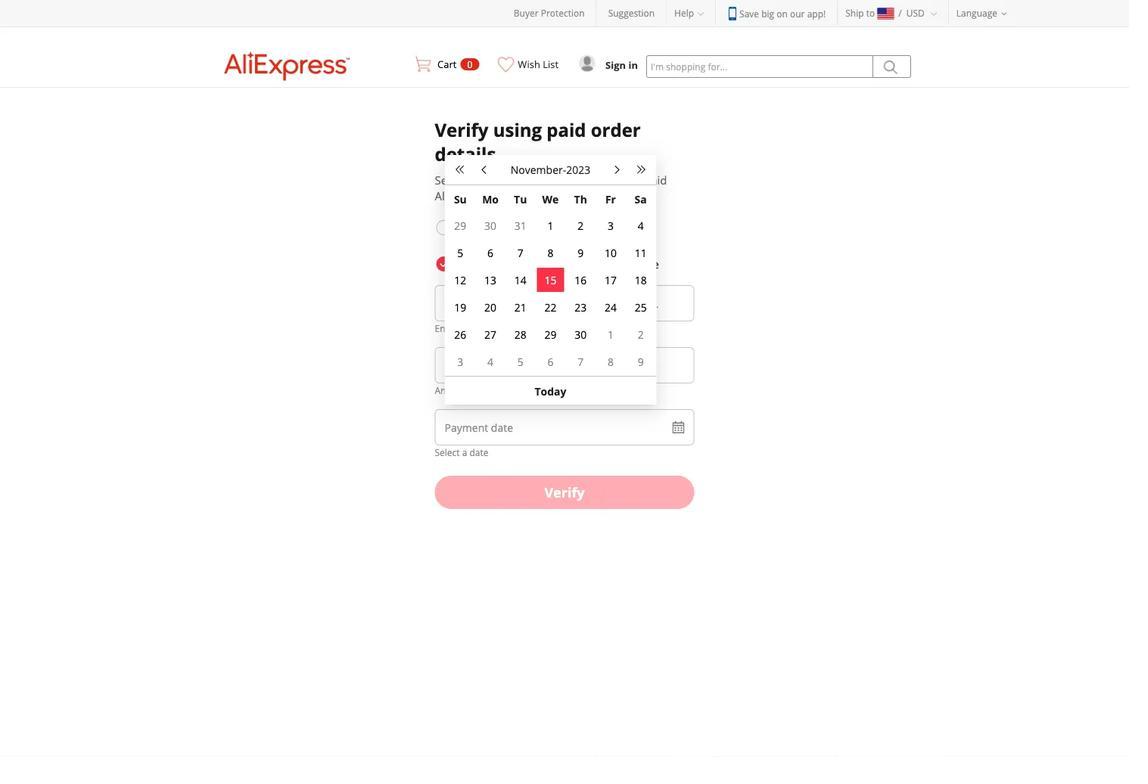 Task type: locate. For each thing, give the bounding box(es) containing it.
ship to
[[845, 7, 875, 19]]

sign in link
[[605, 58, 638, 72]]

our
[[790, 7, 805, 20]]

sign
[[605, 58, 626, 72]]

usd
[[906, 7, 925, 19]]

help
[[674, 7, 694, 19]]

sign in
[[605, 58, 638, 72]]

/ usd
[[898, 7, 925, 19]]

wish list
[[518, 57, 559, 71]]

big
[[761, 7, 774, 20]]

None submit
[[873, 55, 911, 78]]

save big on our app! link
[[727, 7, 826, 20]]

buyer protection
[[514, 7, 585, 19]]

/
[[898, 7, 902, 19]]

in
[[628, 58, 638, 72]]



Task type: vqa. For each thing, say whether or not it's contained in the screenshot.
Algeria
no



Task type: describe. For each thing, give the bounding box(es) containing it.
I'm shopping for... text field
[[646, 55, 873, 78]]

protection
[[541, 7, 585, 19]]

save big on our app!
[[739, 7, 826, 20]]

buyer
[[514, 7, 538, 19]]

suggestion link
[[608, 7, 655, 19]]

language link
[[949, 0, 1019, 26]]

list
[[543, 57, 559, 71]]

0
[[467, 58, 472, 70]]

app!
[[807, 7, 826, 20]]

buyer protection link
[[514, 7, 585, 19]]

save
[[739, 7, 759, 20]]

wish
[[518, 57, 540, 71]]

ship
[[845, 7, 864, 19]]

suggestion
[[608, 7, 655, 19]]

to
[[866, 7, 875, 19]]

cart
[[437, 57, 457, 71]]

language
[[956, 7, 997, 19]]

on
[[777, 7, 788, 20]]

wish list link
[[491, 34, 567, 84]]



